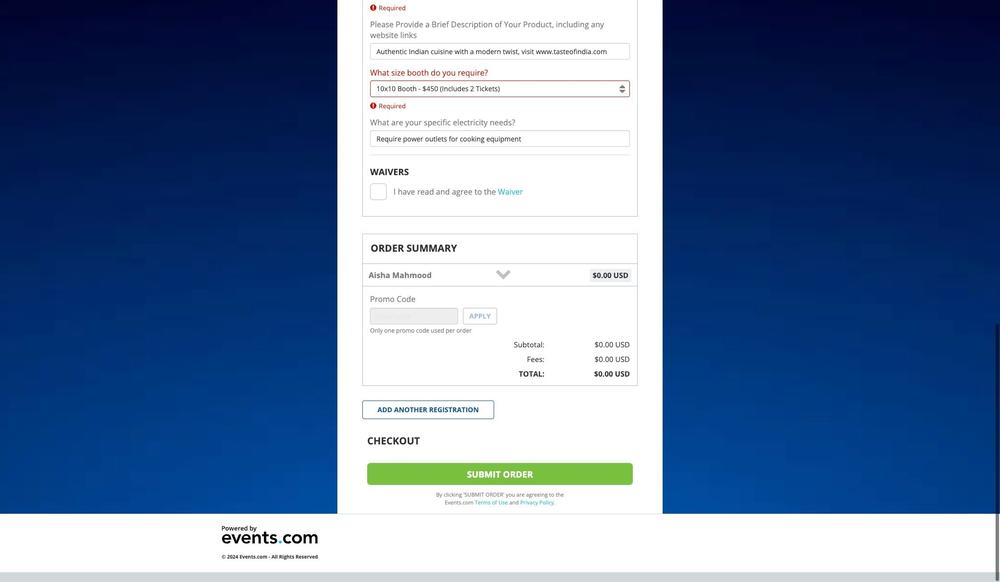 Task type: vqa. For each thing, say whether or not it's contained in the screenshot.
Enter code text field in the bottom left of the page
yes



Task type: locate. For each thing, give the bounding box(es) containing it.
events.com image
[[222, 525, 318, 546]]

exclamation circle image
[[370, 102, 377, 110]]

None text field
[[370, 43, 630, 60]]

None text field
[[370, 131, 630, 147]]

exclamation circle image
[[370, 4, 377, 11]]



Task type: describe. For each thing, give the bounding box(es) containing it.
Enter code text field
[[370, 309, 458, 325]]



